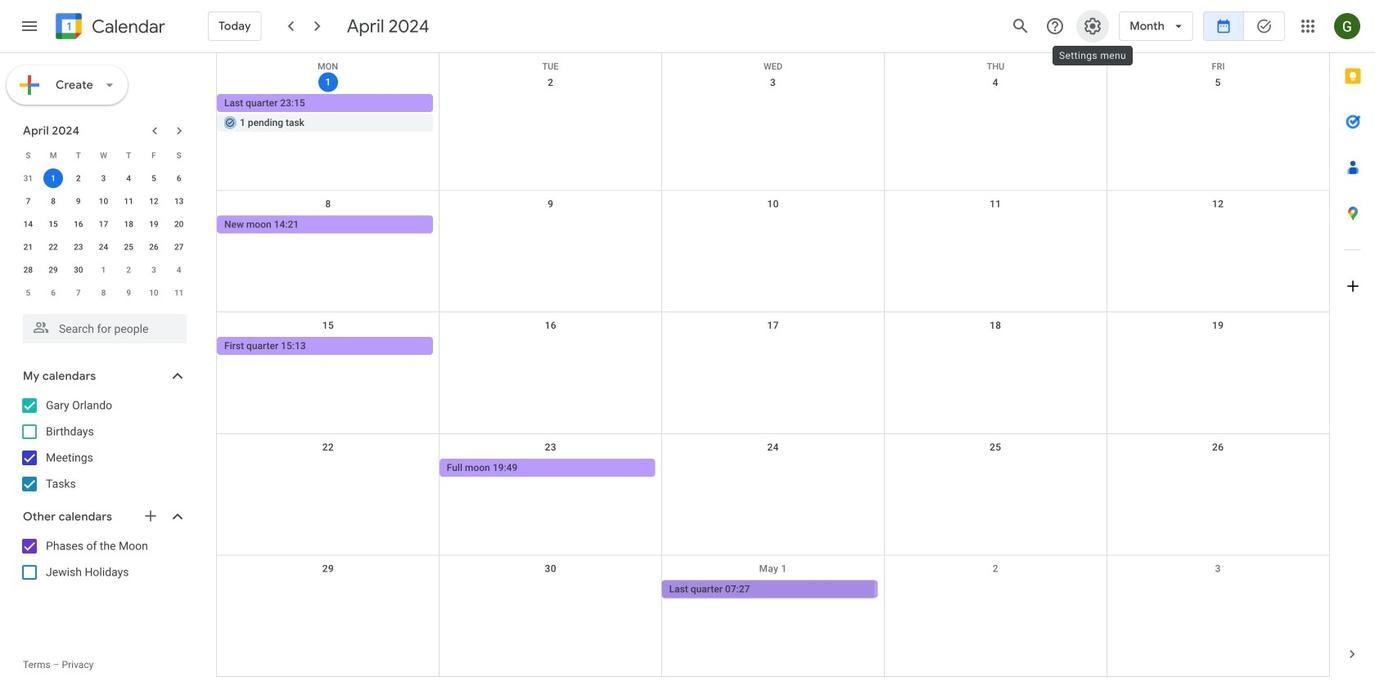 Task type: locate. For each thing, give the bounding box(es) containing it.
may 3 element
[[144, 260, 164, 280]]

17 element
[[94, 214, 113, 234]]

11 element
[[119, 192, 138, 211]]

19 element
[[144, 214, 164, 234]]

march 31 element
[[18, 169, 38, 188]]

None search field
[[0, 308, 203, 344]]

23 element
[[69, 237, 88, 257]]

25 element
[[119, 237, 138, 257]]

28 element
[[18, 260, 38, 280]]

april 2024 grid
[[16, 144, 192, 304]]

13 element
[[169, 192, 189, 211]]

15 element
[[43, 214, 63, 234]]

may 10 element
[[144, 283, 164, 303]]

22 element
[[43, 237, 63, 257]]

row group
[[16, 167, 192, 304]]

26 element
[[144, 237, 164, 257]]

24 element
[[94, 237, 113, 257]]

may 5 element
[[18, 283, 38, 303]]

8 element
[[43, 192, 63, 211]]

5 element
[[144, 169, 164, 188]]

cell inside april 2024 grid
[[41, 167, 66, 190]]

14 element
[[18, 214, 38, 234]]

calendar element
[[52, 10, 165, 46]]

may 7 element
[[69, 283, 88, 303]]

may 11 element
[[169, 283, 189, 303]]

heading
[[88, 17, 165, 36]]

grid
[[216, 53, 1329, 678]]

my calendars list
[[3, 393, 203, 498]]

20 element
[[169, 214, 189, 234]]

cell
[[217, 94, 439, 133], [439, 94, 662, 133], [662, 94, 884, 133], [884, 94, 1107, 133], [1107, 94, 1329, 133], [41, 167, 66, 190], [439, 216, 662, 235], [662, 216, 884, 235], [884, 216, 1107, 235], [1107, 216, 1329, 235], [439, 337, 662, 357], [662, 337, 884, 357], [884, 337, 1107, 357], [1107, 337, 1329, 357], [217, 459, 439, 479], [662, 459, 884, 479], [884, 459, 1107, 479], [1107, 459, 1329, 479], [217, 581, 439, 600], [439, 581, 662, 600], [884, 581, 1107, 600], [1107, 581, 1329, 600]]

tab list
[[1330, 53, 1375, 632]]

row
[[217, 53, 1329, 72], [217, 70, 1329, 191], [16, 144, 192, 167], [16, 167, 192, 190], [16, 190, 192, 213], [217, 191, 1329, 313], [16, 213, 192, 236], [16, 236, 192, 259], [16, 259, 192, 282], [16, 282, 192, 304], [217, 313, 1329, 434], [217, 434, 1329, 556], [217, 556, 1329, 678]]

add other calendars image
[[142, 508, 159, 525]]

main drawer image
[[20, 16, 39, 36]]

21 element
[[18, 237, 38, 257]]



Task type: vqa. For each thing, say whether or not it's contained in the screenshot.
Learn
no



Task type: describe. For each thing, give the bounding box(es) containing it.
30 element
[[69, 260, 88, 280]]

may 8 element
[[94, 283, 113, 303]]

1, today element
[[43, 169, 63, 188]]

Search for people text field
[[33, 314, 177, 344]]

may 6 element
[[43, 283, 63, 303]]

7 element
[[18, 192, 38, 211]]

settings menu image
[[1083, 16, 1103, 36]]

12 element
[[144, 192, 164, 211]]

9 element
[[69, 192, 88, 211]]

10 element
[[94, 192, 113, 211]]

may 4 element
[[169, 260, 189, 280]]

16 element
[[69, 214, 88, 234]]

6 element
[[169, 169, 189, 188]]

3 element
[[94, 169, 113, 188]]

may 2 element
[[119, 260, 138, 280]]

2 element
[[69, 169, 88, 188]]

may 1 element
[[94, 260, 113, 280]]

29 element
[[43, 260, 63, 280]]

other calendars list
[[3, 534, 203, 586]]

27 element
[[169, 237, 189, 257]]

18 element
[[119, 214, 138, 234]]

heading inside calendar element
[[88, 17, 165, 36]]

may 9 element
[[119, 283, 138, 303]]

4 element
[[119, 169, 138, 188]]



